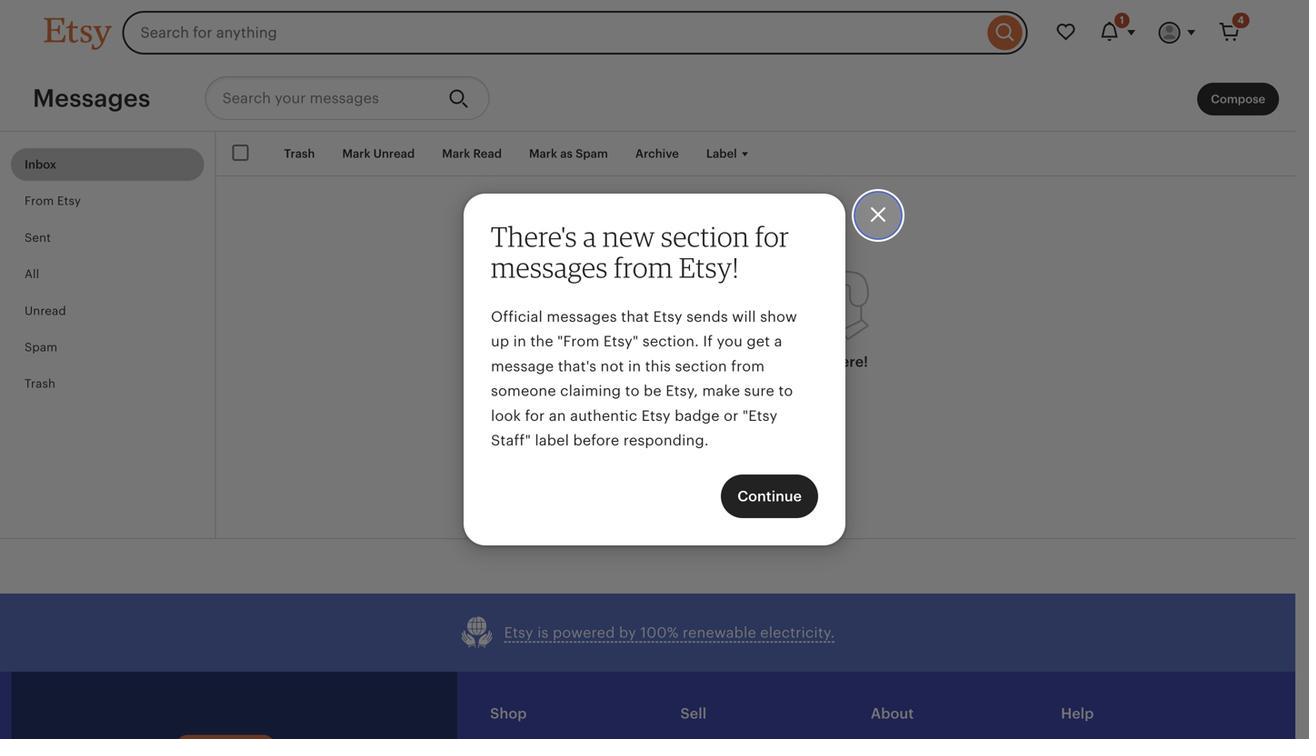 Task type: locate. For each thing, give the bounding box(es) containing it.
about
[[871, 706, 914, 722]]

official messages that etsy sends will show up in the "from etsy" section. if you get a message that's not in this section from someone claiming to be etsy, make sure to look for an authentic etsy badge or "etsy staff" label before responding.
[[491, 309, 797, 449]]

from down get
[[731, 358, 765, 375]]

staff"
[[491, 432, 531, 449]]

to
[[786, 354, 800, 370], [625, 383, 640, 399], [779, 383, 793, 399]]

a inside official messages that etsy sends will show up in the "from etsy" section. if you get a message that's not in this section from someone claiming to be etsy, make sure to look for an authentic etsy badge or "etsy staff" label before responding.
[[774, 333, 783, 350]]

etsy,
[[666, 383, 698, 399]]

etsy right from on the left of page
[[57, 194, 81, 208]]

inbox link
[[11, 148, 204, 181]]

Search your messages text field
[[205, 76, 434, 120]]

for inside official messages that etsy sends will show up in the "from etsy" section. if you get a message that's not in this section from someone claiming to be etsy, make sure to look for an authentic etsy badge or "etsy staff" label before responding.
[[525, 408, 545, 424]]

0 horizontal spatial in
[[513, 333, 526, 350]]

etsy"
[[604, 333, 639, 350]]

0 horizontal spatial a
[[583, 219, 597, 253]]

0 vertical spatial for
[[755, 219, 789, 253]]

1 vertical spatial section
[[675, 358, 727, 375]]

look
[[491, 408, 521, 424]]

section inside official messages that etsy sends will show up in the "from etsy" section. if you get a message that's not in this section from someone claiming to be etsy, make sure to look for an authentic etsy badge or "etsy staff" label before responding.
[[675, 358, 727, 375]]

messages up '"from'
[[547, 309, 617, 325]]

1 horizontal spatial a
[[774, 333, 783, 350]]

1 horizontal spatial for
[[755, 219, 789, 253]]

for
[[755, 219, 789, 253], [525, 408, 545, 424]]

get
[[747, 333, 770, 350]]

etsy
[[57, 194, 81, 208], [653, 309, 683, 325], [642, 408, 671, 424], [504, 625, 533, 641]]

etsy inside etsy is powered by 100% renewable electricity. button
[[504, 625, 533, 641]]

sent link
[[11, 221, 204, 254]]

no conversations to see here!
[[660, 354, 868, 370]]

for right etsy!
[[755, 219, 789, 253]]

messages
[[491, 250, 608, 284], [547, 309, 617, 325]]

powered
[[553, 625, 615, 641]]

section
[[661, 219, 749, 253], [675, 358, 727, 375]]

see
[[804, 354, 828, 370]]

to left see
[[786, 354, 800, 370]]

be
[[644, 383, 662, 399]]

a
[[583, 219, 597, 253], [774, 333, 783, 350]]

1 vertical spatial messages
[[547, 309, 617, 325]]

messages inside there's a new section for messages from etsy!
[[491, 250, 608, 284]]

spam
[[25, 340, 58, 354]]

section down if
[[675, 358, 727, 375]]

a right get
[[774, 333, 783, 350]]

section right new
[[661, 219, 749, 253]]

0 horizontal spatial for
[[525, 408, 545, 424]]

etsy inside the from etsy link
[[57, 194, 81, 208]]

new
[[603, 219, 655, 253]]

messages
[[33, 84, 151, 112]]

from etsy link
[[11, 185, 204, 218]]

electricity.
[[760, 625, 835, 641]]

shop
[[490, 706, 527, 722]]

etsy left is
[[504, 625, 533, 641]]

make
[[702, 383, 740, 399]]

claiming
[[560, 383, 621, 399]]

before
[[573, 432, 620, 449]]

1 vertical spatial for
[[525, 408, 545, 424]]

1 horizontal spatial from
[[731, 358, 765, 375]]

1 vertical spatial a
[[774, 333, 783, 350]]

in
[[513, 333, 526, 350], [628, 358, 641, 375]]

from up that
[[614, 250, 673, 284]]

0 vertical spatial a
[[583, 219, 597, 253]]

0 vertical spatial section
[[661, 219, 749, 253]]

0 vertical spatial from
[[614, 250, 673, 284]]

for left the an
[[525, 408, 545, 424]]

0 vertical spatial messages
[[491, 250, 608, 284]]

from inside official messages that etsy sends will show up in the "from etsy" section. if you get a message that's not in this section from someone claiming to be etsy, make sure to look for an authentic etsy badge or "etsy staff" label before responding.
[[731, 358, 765, 375]]

a inside there's a new section for messages from etsy!
[[583, 219, 597, 253]]

for inside there's a new section for messages from etsy!
[[755, 219, 789, 253]]

1 horizontal spatial in
[[628, 358, 641, 375]]

help
[[1061, 706, 1094, 722]]

banner
[[11, 0, 1284, 65]]

0 vertical spatial in
[[513, 333, 526, 350]]

all
[[25, 267, 39, 281]]

in right not
[[628, 358, 641, 375]]

from
[[614, 250, 673, 284], [731, 358, 765, 375]]

an
[[549, 408, 566, 424]]

1 vertical spatial from
[[731, 358, 765, 375]]

None search field
[[122, 11, 1028, 55]]

messages up official
[[491, 250, 608, 284]]

that
[[621, 309, 649, 325]]

0 horizontal spatial from
[[614, 250, 673, 284]]

a left new
[[583, 219, 597, 253]]

in right up
[[513, 333, 526, 350]]

up
[[491, 333, 509, 350]]

badge
[[675, 408, 720, 424]]



Task type: describe. For each thing, give the bounding box(es) containing it.
to right 'sure'
[[779, 383, 793, 399]]

sell
[[681, 706, 707, 722]]

message
[[491, 358, 554, 375]]

page 1 image
[[659, 204, 870, 342]]

there's
[[491, 219, 577, 253]]

sure
[[744, 383, 775, 399]]

sent
[[25, 231, 51, 244]]

from etsy
[[25, 194, 81, 208]]

here!
[[832, 354, 868, 370]]

section.
[[643, 333, 699, 350]]

spam link
[[11, 331, 204, 364]]

sends
[[687, 309, 728, 325]]

by
[[619, 625, 636, 641]]

not
[[601, 358, 624, 375]]

you
[[717, 333, 743, 350]]

official
[[491, 309, 543, 325]]

etsy up section.
[[653, 309, 683, 325]]

messages inside official messages that etsy sends will show up in the "from etsy" section. if you get a message that's not in this section from someone claiming to be etsy, make sure to look for an authentic etsy badge or "etsy staff" label before responding.
[[547, 309, 617, 325]]

conversations
[[683, 354, 782, 370]]

if
[[703, 333, 713, 350]]

show
[[760, 309, 797, 325]]

this
[[645, 358, 671, 375]]

authentic
[[570, 408, 638, 424]]

all link
[[11, 258, 204, 291]]

responding.
[[624, 432, 709, 449]]

to left be
[[625, 383, 640, 399]]

continue button
[[721, 475, 818, 518]]

100%
[[640, 625, 679, 641]]

label
[[535, 432, 569, 449]]

"etsy
[[743, 408, 778, 424]]

"from
[[558, 333, 600, 350]]

someone
[[491, 383, 556, 399]]

renewable
[[683, 625, 756, 641]]

section inside there's a new section for messages from etsy!
[[661, 219, 749, 253]]

etsy is powered by 100% renewable electricity.
[[504, 625, 835, 641]]

from
[[25, 194, 54, 208]]

that's
[[558, 358, 597, 375]]

from inside there's a new section for messages from etsy!
[[614, 250, 673, 284]]

no
[[660, 354, 680, 370]]

inbox
[[25, 158, 56, 171]]

1 vertical spatial in
[[628, 358, 641, 375]]

will
[[732, 309, 756, 325]]

etsy!
[[679, 250, 739, 284]]

etsy is powered by 100% renewable electricity. button
[[461, 616, 835, 650]]

education modal dialog
[[0, 0, 1309, 739]]

trash link
[[11, 367, 204, 400]]

there's a new section for messages from etsy!
[[491, 219, 789, 284]]

trash
[[25, 377, 56, 391]]

continue
[[738, 488, 802, 505]]

etsy down be
[[642, 408, 671, 424]]

the
[[530, 333, 554, 350]]

unread
[[25, 304, 66, 318]]

is
[[537, 625, 549, 641]]

unread link
[[11, 294, 204, 327]]

or
[[724, 408, 739, 424]]



Task type: vqa. For each thing, say whether or not it's contained in the screenshot.
'ETSY IS POWERED BY 100% RENEWABLE ELECTRICITY.'
yes



